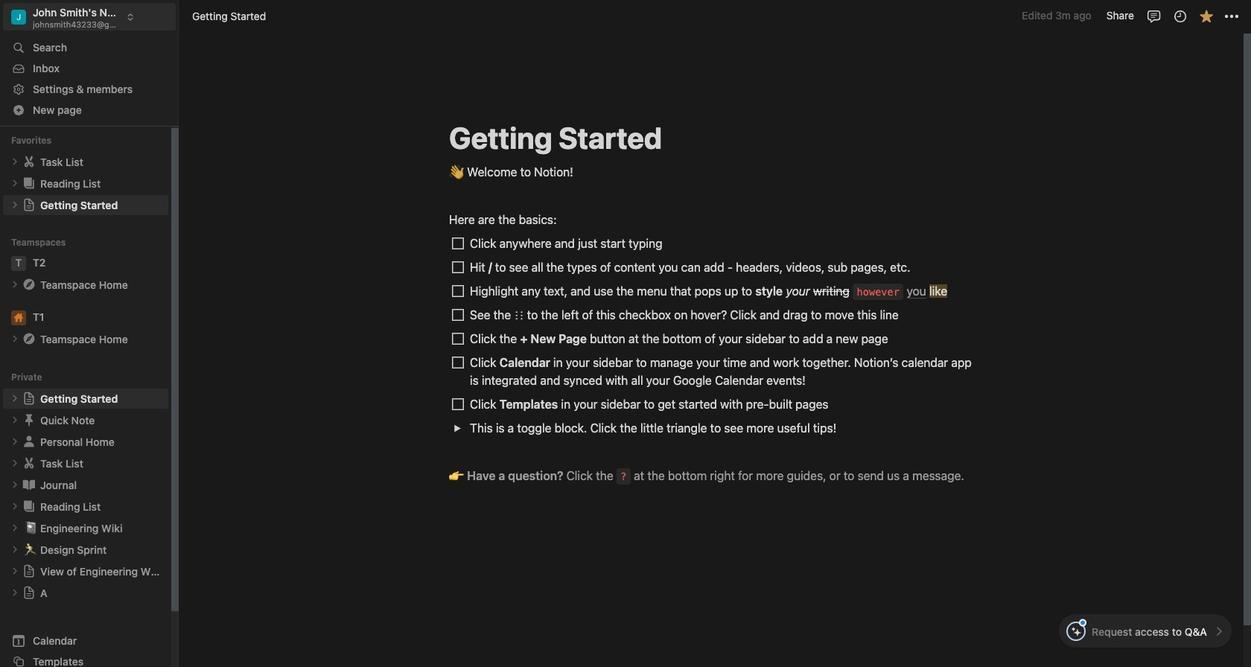 Task type: vqa. For each thing, say whether or not it's contained in the screenshot.
🥑 Icon
no



Task type: locate. For each thing, give the bounding box(es) containing it.
2 open image from the top
[[10, 459, 19, 468]]

open image
[[10, 437, 19, 446], [10, 459, 19, 468], [10, 481, 19, 490], [10, 545, 19, 554], [10, 567, 19, 576], [10, 589, 19, 598]]

change page icon image
[[22, 154, 36, 169], [22, 176, 36, 191], [22, 198, 36, 212], [22, 277, 36, 292], [22, 332, 36, 347], [22, 392, 36, 405], [22, 413, 36, 428], [22, 434, 36, 449], [22, 456, 36, 471], [22, 478, 36, 493], [22, 499, 36, 514], [22, 565, 36, 578], [22, 586, 36, 600]]

t image
[[11, 256, 26, 271]]

5 open image from the top
[[10, 567, 19, 576]]

3 open image from the top
[[10, 481, 19, 490]]

open image
[[10, 157, 19, 166], [10, 179, 19, 188], [10, 201, 19, 210], [10, 280, 19, 289], [10, 335, 19, 344], [10, 394, 19, 403], [10, 416, 19, 425], [453, 424, 461, 432], [10, 502, 19, 511], [10, 524, 19, 533]]

🏃 image
[[24, 541, 37, 558]]

favorited image
[[1199, 9, 1214, 23]]

updates image
[[1173, 9, 1188, 23]]



Task type: describe. For each thing, give the bounding box(es) containing it.
👉 image
[[449, 466, 464, 485]]

comments image
[[1147, 9, 1162, 23]]

📓 image
[[24, 519, 37, 537]]

👋 image
[[449, 162, 464, 181]]

4 open image from the top
[[10, 545, 19, 554]]

6 open image from the top
[[10, 589, 19, 598]]

1 open image from the top
[[10, 437, 19, 446]]



